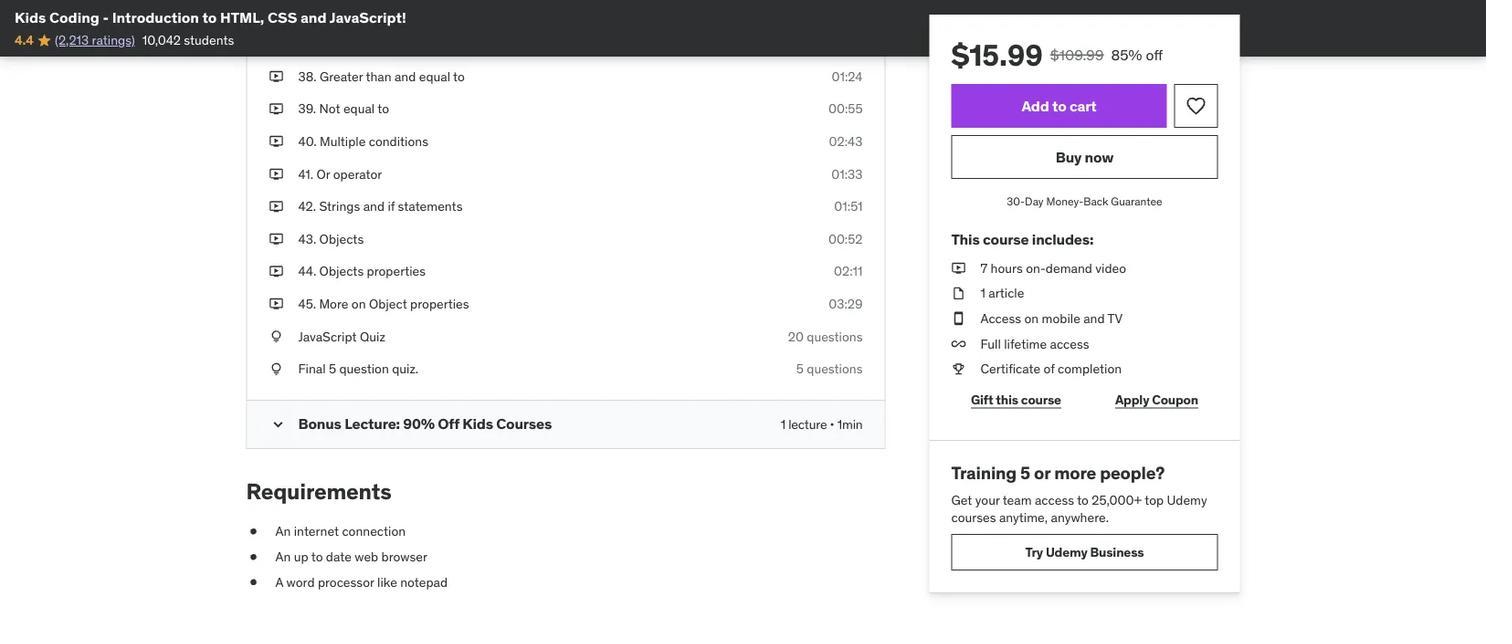 Task type: describe. For each thing, give the bounding box(es) containing it.
greater
[[320, 68, 363, 84]]

includes:
[[1032, 230, 1094, 249]]

training 5 or more people? get your team access to 25,000+ top udemy courses anytime, anywhere.
[[951, 462, 1207, 526]]

an for an internet connection
[[275, 524, 291, 540]]

try udemy business
[[1025, 544, 1144, 560]]

03:29
[[829, 296, 863, 312]]

-
[[103, 8, 109, 26]]

02:11
[[834, 263, 863, 280]]

business
[[1090, 544, 1144, 560]]

02:43
[[829, 133, 863, 150]]

certificate of completion
[[981, 361, 1122, 377]]

demand
[[1046, 260, 1092, 276]]

css
[[268, 8, 297, 26]]

back
[[1084, 194, 1108, 208]]

1 vertical spatial course
[[1021, 391, 1061, 408]]

xsmall image left internet on the bottom left
[[246, 523, 261, 541]]

1 lecture • 1min
[[781, 416, 863, 432]]

1 vertical spatial properties
[[410, 296, 469, 312]]

full
[[981, 336, 1001, 352]]

connection
[[342, 524, 406, 540]]

$109.99
[[1050, 45, 1104, 64]]

processor
[[318, 574, 374, 591]]

5 questions
[[796, 361, 863, 377]]

date
[[326, 549, 352, 565]]

final
[[298, 361, 326, 377]]

xsmall image left 7
[[951, 259, 966, 277]]

guarantee
[[1111, 194, 1163, 208]]

access inside training 5 or more people? get your team access to 25,000+ top udemy courses anytime, anywhere.
[[1035, 492, 1074, 508]]

5 for final
[[329, 361, 336, 377]]

or
[[1034, 462, 1051, 484]]

to inside button
[[1052, 96, 1067, 115]]

training
[[951, 462, 1017, 484]]

javascript
[[298, 328, 357, 345]]

courses
[[951, 510, 996, 526]]

not
[[319, 101, 340, 117]]

introduction
[[112, 8, 199, 26]]

more
[[1054, 462, 1096, 484]]

to right than
[[453, 68, 465, 84]]

multiple
[[320, 133, 366, 150]]

apply coupon button
[[1096, 382, 1218, 418]]

38.
[[298, 68, 317, 84]]

apply coupon
[[1115, 391, 1199, 408]]

full lifetime access
[[981, 336, 1089, 352]]

students
[[184, 32, 234, 48]]

quiz
[[360, 328, 385, 345]]

to inside training 5 or more people? get your team access to 25,000+ top udemy courses anytime, anywhere.
[[1077, 492, 1089, 508]]

an up to date web browser
[[275, 549, 427, 565]]

30-
[[1007, 194, 1025, 208]]

xsmall image left certificate
[[951, 360, 966, 378]]

tv
[[1108, 310, 1123, 327]]

43.
[[298, 231, 316, 247]]

and right than
[[395, 68, 416, 84]]

strings
[[319, 198, 360, 215]]

1 for 1 lecture • 1min
[[781, 416, 786, 432]]

4.4
[[15, 32, 33, 48]]

gift this course
[[971, 391, 1061, 408]]

add to cart button
[[951, 84, 1167, 128]]

(2,213 ratings)
[[55, 32, 135, 48]]

to right up
[[311, 549, 323, 565]]

coding
[[49, 8, 100, 26]]

1 horizontal spatial if
[[388, 198, 395, 215]]

courses
[[496, 415, 552, 433]]

like
[[377, 574, 397, 591]]

43. objects
[[298, 231, 364, 247]]

objects for 44.
[[319, 263, 364, 280]]

90%
[[403, 415, 435, 433]]

42.
[[298, 198, 316, 215]]

javascript!
[[329, 8, 406, 26]]

gift this course link
[[951, 382, 1081, 418]]

buy now
[[1056, 147, 1114, 166]]

xsmall image left 42.
[[269, 198, 284, 216]]

quiz.
[[392, 361, 419, 377]]

1 horizontal spatial equal
[[419, 68, 450, 84]]

article
[[989, 285, 1024, 302]]

try
[[1025, 544, 1043, 560]]

10,042 students
[[142, 32, 234, 48]]

certificate
[[981, 361, 1041, 377]]

javascript quiz
[[298, 328, 385, 345]]

5 for training
[[1020, 462, 1030, 484]]

people?
[[1100, 462, 1165, 484]]

hours
[[991, 260, 1023, 276]]

completion
[[1058, 361, 1122, 377]]

your
[[975, 492, 1000, 508]]

xsmall image left 36.
[[269, 3, 284, 20]]

buy
[[1056, 147, 1082, 166]]

and left the tv
[[1084, 310, 1105, 327]]

xsmall image left 40. at the left of page
[[269, 133, 284, 151]]

0 horizontal spatial if
[[347, 3, 354, 19]]

36. else if statements
[[298, 3, 422, 19]]

to down 38. greater than and equal to
[[378, 101, 389, 117]]

39.
[[298, 101, 316, 117]]

01:33
[[832, 166, 863, 182]]

20 questions
[[788, 328, 863, 345]]

xsmall image left 44.
[[269, 263, 284, 281]]

questions for 5 questions
[[807, 361, 863, 377]]

top
[[1145, 492, 1164, 508]]

requirements
[[246, 478, 392, 505]]

more
[[319, 296, 348, 312]]



Task type: vqa. For each thing, say whether or not it's contained in the screenshot.
tutorials. on the right of the page
no



Task type: locate. For each thing, give the bounding box(es) containing it.
an left up
[[275, 549, 291, 565]]

access down mobile
[[1050, 336, 1089, 352]]

1 questions from the top
[[807, 328, 863, 345]]

0 vertical spatial if
[[347, 3, 354, 19]]

properties right object
[[410, 296, 469, 312]]

if right strings
[[388, 198, 395, 215]]

than
[[366, 68, 392, 84]]

to up anywhere.
[[1077, 492, 1089, 508]]

equal right not
[[343, 101, 375, 117]]

40.
[[298, 133, 317, 150]]

cart
[[1070, 96, 1097, 115]]

on
[[352, 296, 366, 312], [1024, 310, 1039, 327]]

1 horizontal spatial 1
[[981, 285, 986, 302]]

xsmall image left full
[[951, 335, 966, 353]]

this course includes:
[[951, 230, 1094, 249]]

questions for 20 questions
[[807, 328, 863, 345]]

0 vertical spatial objects
[[319, 231, 364, 247]]

to left 'cart'
[[1052, 96, 1067, 115]]

a word processor like notepad
[[275, 574, 448, 591]]

1 horizontal spatial 5
[[796, 361, 804, 377]]

xsmall image left 38.
[[269, 68, 284, 85]]

41.
[[298, 166, 313, 182]]

2 questions from the top
[[807, 361, 863, 377]]

operator
[[333, 166, 382, 182]]

1 vertical spatial kids
[[463, 415, 493, 433]]

00:52
[[828, 231, 863, 247]]

apply
[[1115, 391, 1149, 408]]

1 vertical spatial statements
[[398, 198, 463, 215]]

kids right the "off"
[[463, 415, 493, 433]]

1 left article
[[981, 285, 986, 302]]

5 left the 'or'
[[1020, 462, 1030, 484]]

xsmall image left up
[[246, 548, 261, 566]]

2 horizontal spatial 5
[[1020, 462, 1030, 484]]

buy now button
[[951, 135, 1218, 179]]

bonus lecture: 90% off kids courses
[[298, 415, 552, 433]]

0 horizontal spatial equal
[[343, 101, 375, 117]]

2 objects from the top
[[319, 263, 364, 280]]

41. or operator
[[298, 166, 382, 182]]

0 vertical spatial questions
[[807, 328, 863, 345]]

5 right the final
[[329, 361, 336, 377]]

1 vertical spatial access
[[1035, 492, 1074, 508]]

anywhere.
[[1051, 510, 1109, 526]]

add
[[1022, 96, 1049, 115]]

44.
[[298, 263, 316, 280]]

objects for 43.
[[319, 231, 364, 247]]

0 horizontal spatial udemy
[[1046, 544, 1088, 560]]

on-
[[1026, 260, 1046, 276]]

1 vertical spatial 1
[[781, 416, 786, 432]]

0 vertical spatial equal
[[419, 68, 450, 84]]

45. more on object properties
[[298, 296, 469, 312]]

get
[[951, 492, 972, 508]]

objects down strings
[[319, 231, 364, 247]]

xsmall image
[[269, 3, 284, 20], [269, 100, 284, 118], [269, 133, 284, 151], [269, 165, 284, 183], [951, 259, 966, 277], [951, 285, 966, 303], [951, 310, 966, 328], [269, 360, 284, 378]]

questions up 5 questions on the bottom
[[807, 328, 863, 345]]

xsmall image left access
[[951, 310, 966, 328]]

0 horizontal spatial 5
[[329, 361, 336, 377]]

1 horizontal spatial udemy
[[1167, 492, 1207, 508]]

equal right than
[[419, 68, 450, 84]]

xsmall image left '45.'
[[269, 295, 284, 313]]

questions down 20 questions
[[807, 361, 863, 377]]

1min
[[837, 416, 863, 432]]

udemy inside training 5 or more people? get your team access to 25,000+ top udemy courses anytime, anywhere.
[[1167, 492, 1207, 508]]

and right css in the top left of the page
[[301, 8, 327, 26]]

off
[[1146, 45, 1163, 64]]

try udemy business link
[[951, 534, 1218, 571]]

to up students
[[202, 8, 217, 26]]

0 horizontal spatial kids
[[15, 8, 46, 26]]

course up hours
[[983, 230, 1029, 249]]

0 vertical spatial properties
[[367, 263, 426, 280]]

small image
[[269, 416, 287, 434]]

xsmall image left 39.
[[269, 100, 284, 118]]

5 down 20 at the right bottom
[[796, 361, 804, 377]]

if right else
[[347, 3, 354, 19]]

video
[[1096, 260, 1126, 276]]

statements down conditions
[[398, 198, 463, 215]]

objects up more at the left
[[319, 263, 364, 280]]

30-day money-back guarantee
[[1007, 194, 1163, 208]]

this
[[996, 391, 1019, 408]]

up
[[294, 549, 308, 565]]

properties
[[367, 263, 426, 280], [410, 296, 469, 312]]

xsmall image left the 1 article
[[951, 285, 966, 303]]

internet
[[294, 524, 339, 540]]

0 vertical spatial access
[[1050, 336, 1089, 352]]

lifetime
[[1004, 336, 1047, 352]]

off
[[438, 415, 459, 433]]

39. not equal to
[[298, 101, 389, 117]]

7 hours on-demand video
[[981, 260, 1126, 276]]

udemy right try
[[1046, 544, 1088, 560]]

1 horizontal spatial on
[[1024, 310, 1039, 327]]

conditions
[[369, 133, 428, 150]]

of
[[1044, 361, 1055, 377]]

a
[[275, 574, 283, 591]]

0 vertical spatial 1
[[981, 285, 986, 302]]

1 vertical spatial an
[[275, 549, 291, 565]]

0 horizontal spatial on
[[352, 296, 366, 312]]

money-
[[1046, 194, 1084, 208]]

(2,213
[[55, 32, 89, 48]]

0 vertical spatial kids
[[15, 8, 46, 26]]

access
[[981, 310, 1021, 327]]

questions
[[807, 328, 863, 345], [807, 361, 863, 377]]

course
[[983, 230, 1029, 249], [1021, 391, 1061, 408]]

notepad
[[400, 574, 448, 591]]

•
[[830, 416, 835, 432]]

or
[[317, 166, 330, 182]]

xsmall image left the final
[[269, 360, 284, 378]]

0 vertical spatial udemy
[[1167, 492, 1207, 508]]

access on mobile and tv
[[981, 310, 1123, 327]]

course down of
[[1021, 391, 1061, 408]]

00:55
[[828, 101, 863, 117]]

xsmall image
[[269, 68, 284, 85], [269, 198, 284, 216], [269, 230, 284, 248], [269, 263, 284, 281], [269, 295, 284, 313], [269, 328, 284, 346], [951, 335, 966, 353], [951, 360, 966, 378], [246, 523, 261, 541], [246, 548, 261, 566], [246, 574, 261, 592]]

2 an from the top
[[275, 549, 291, 565]]

0 vertical spatial an
[[275, 524, 291, 540]]

ratings)
[[92, 32, 135, 48]]

an for an up to date web browser
[[275, 549, 291, 565]]

udemy right top
[[1167, 492, 1207, 508]]

1 vertical spatial objects
[[319, 263, 364, 280]]

team
[[1003, 492, 1032, 508]]

1 vertical spatial udemy
[[1046, 544, 1088, 560]]

38. greater than and equal to
[[298, 68, 465, 84]]

statements right else
[[357, 3, 422, 19]]

xsmall image left 'a'
[[246, 574, 261, 592]]

xsmall image left 43.
[[269, 230, 284, 248]]

final 5 question quiz.
[[298, 361, 419, 377]]

40. multiple conditions
[[298, 133, 428, 150]]

an left internet on the bottom left
[[275, 524, 291, 540]]

else
[[320, 3, 344, 19]]

this
[[951, 230, 980, 249]]

on right more at the left
[[352, 296, 366, 312]]

word
[[286, 574, 315, 591]]

1 horizontal spatial kids
[[463, 415, 493, 433]]

and right strings
[[363, 198, 385, 215]]

statements
[[357, 3, 422, 19], [398, 198, 463, 215]]

now
[[1085, 147, 1114, 166]]

wishlist image
[[1185, 95, 1207, 117]]

5 inside training 5 or more people? get your team access to 25,000+ top udemy courses anytime, anywhere.
[[1020, 462, 1030, 484]]

xsmall image left 41. on the top left
[[269, 165, 284, 183]]

01:24
[[832, 68, 863, 84]]

properties up object
[[367, 263, 426, 280]]

udemy
[[1167, 492, 1207, 508], [1046, 544, 1088, 560]]

kids up 4.4
[[15, 8, 46, 26]]

on up full lifetime access
[[1024, 310, 1039, 327]]

45.
[[298, 296, 316, 312]]

1 an from the top
[[275, 524, 291, 540]]

1 vertical spatial questions
[[807, 361, 863, 377]]

kids
[[15, 8, 46, 26], [463, 415, 493, 433]]

0 horizontal spatial 1
[[781, 416, 786, 432]]

browser
[[381, 549, 427, 565]]

access down the 'or'
[[1035, 492, 1074, 508]]

0 vertical spatial course
[[983, 230, 1029, 249]]

web
[[355, 549, 378, 565]]

xsmall image left javascript
[[269, 328, 284, 346]]

1 vertical spatial equal
[[343, 101, 375, 117]]

mobile
[[1042, 310, 1081, 327]]

44. objects properties
[[298, 263, 426, 280]]

1 for 1 article
[[981, 285, 986, 302]]

day
[[1025, 194, 1044, 208]]

and
[[301, 8, 327, 26], [395, 68, 416, 84], [363, 198, 385, 215], [1084, 310, 1105, 327]]

object
[[369, 296, 407, 312]]

1 objects from the top
[[319, 231, 364, 247]]

7
[[981, 260, 988, 276]]

1 left "lecture"
[[781, 416, 786, 432]]

1 vertical spatial if
[[388, 198, 395, 215]]

anytime,
[[999, 510, 1048, 526]]

0 vertical spatial statements
[[357, 3, 422, 19]]

lecture:
[[345, 415, 400, 433]]



